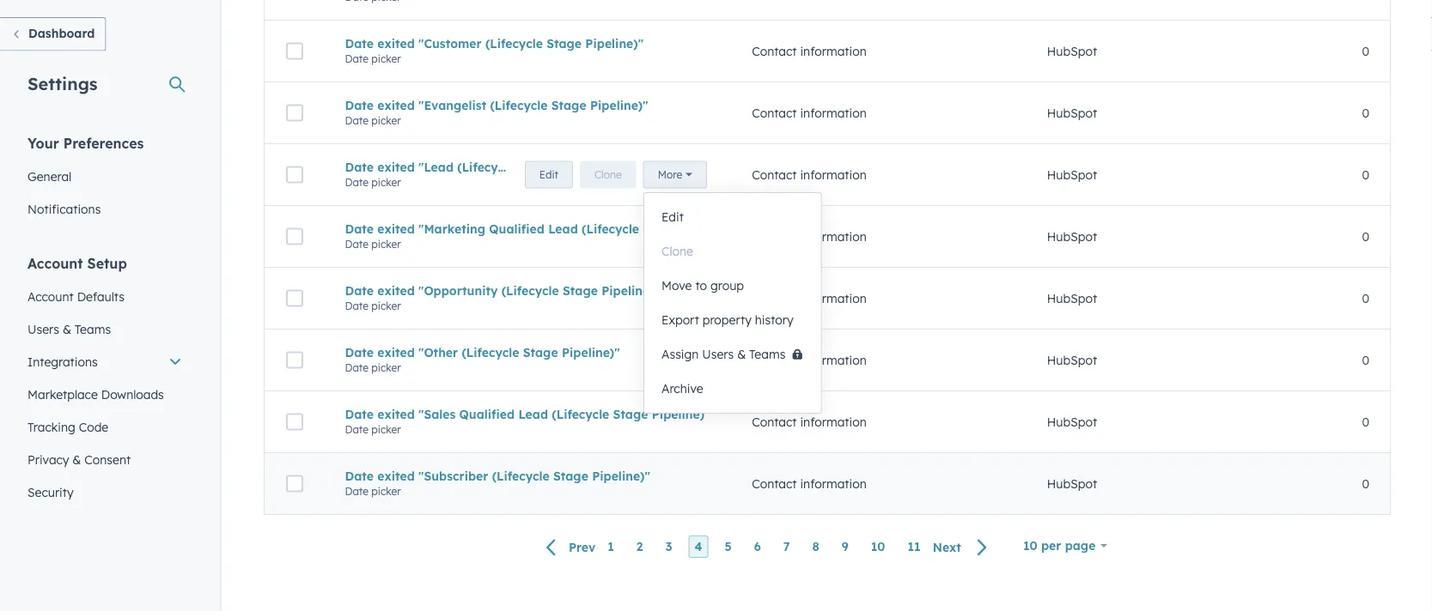 Task type: locate. For each thing, give the bounding box(es) containing it.
9 button
[[836, 536, 855, 559]]

exited left "subscriber
[[377, 469, 415, 484]]

more button
[[643, 161, 707, 189]]

exited inside date exited "lead (lifecycle stage pipeline)" date picker
[[377, 160, 415, 175]]

0 vertical spatial users
[[27, 322, 59, 337]]

history
[[755, 313, 794, 328]]

2
[[637, 540, 643, 555]]

8 picker from the top
[[371, 485, 401, 498]]

0 vertical spatial &
[[63, 322, 71, 337]]

lead up date exited "opportunity (lifecycle stage pipeline)" button
[[548, 221, 578, 236]]

0 vertical spatial clone
[[595, 168, 622, 181]]

exited for "lead
[[377, 160, 415, 175]]

10 right 9
[[871, 540, 885, 555]]

clone up 8
[[790, 491, 817, 504]]

10 button
[[865, 536, 891, 559]]

date exited "evangelist (lifecycle stage pipeline)" button
[[345, 98, 711, 113]]

0 vertical spatial more
[[658, 168, 682, 181]]

stage for date exited "evangelist (lifecycle stage pipeline)"
[[551, 98, 587, 113]]

2 contact information from the top
[[752, 105, 867, 121]]

(lifecycle for "customer
[[485, 36, 543, 51]]

4 contact information from the top
[[752, 229, 867, 244]]

date exited "other (lifecycle stage pipeline)" button
[[345, 345, 711, 360]]

edit button up the 6
[[720, 484, 768, 512]]

2 horizontal spatial &
[[737, 347, 746, 362]]

1
[[608, 540, 614, 555]]

& down export property history button
[[737, 347, 746, 362]]

6 0 from the top
[[1362, 353, 1370, 368]]

& inside users & teams link
[[63, 322, 71, 337]]

0 vertical spatial edit
[[539, 168, 558, 181]]

4 information from the top
[[800, 229, 867, 244]]

0 horizontal spatial 10
[[871, 540, 885, 555]]

stage inside date exited "lead (lifecycle stage pipeline)" date picker
[[519, 160, 554, 175]]

tracking code
[[27, 420, 108, 435]]

exited left "sales in the left of the page
[[377, 407, 415, 422]]

stage inside date exited "evangelist (lifecycle stage pipeline)" date picker
[[551, 98, 587, 113]]

account defaults
[[27, 289, 125, 304]]

date exited "subscriber (lifecycle stage pipeline)" date picker
[[345, 469, 650, 498]]

1 vertical spatial lead
[[518, 407, 548, 422]]

(lifecycle inside date exited "subscriber (lifecycle stage pipeline)" date picker
[[492, 469, 550, 484]]

users & teams
[[27, 322, 111, 337]]

10 inside popup button
[[1023, 539, 1038, 554]]

clone button left more dropdown button at the left top of page
[[580, 161, 636, 189]]

3 information from the top
[[800, 167, 867, 182]]

exited left "customer
[[377, 36, 415, 51]]

clone
[[595, 168, 622, 181], [662, 244, 693, 259], [790, 491, 817, 504]]

1 vertical spatial qualified
[[459, 407, 515, 422]]

0 vertical spatial lead
[[548, 221, 578, 236]]

pipeline)" inside date exited "subscriber (lifecycle stage pipeline)" date picker
[[592, 469, 650, 484]]

0 horizontal spatial teams
[[75, 322, 111, 337]]

date exited "marketing qualified lead (lifecycle stage pipeline)" date picker
[[345, 221, 740, 251]]

exited left "opportunity
[[377, 283, 415, 298]]

& for consent
[[72, 452, 81, 467]]

users inside account setup element
[[27, 322, 59, 337]]

page
[[1065, 539, 1096, 554]]

0
[[1362, 44, 1370, 59], [1362, 105, 1370, 121], [1362, 167, 1370, 182], [1362, 229, 1370, 244], [1362, 291, 1370, 306], [1362, 353, 1370, 368], [1362, 415, 1370, 430], [1362, 477, 1370, 492]]

5 exited from the top
[[377, 283, 415, 298]]

contact for date exited "sales qualified lead (lifecycle stage pipeline)"
[[752, 415, 797, 430]]

picker inside date exited "sales qualified lead (lifecycle stage pipeline)" date picker
[[371, 423, 401, 436]]

exited for "customer
[[377, 36, 415, 51]]

0 vertical spatial account
[[27, 255, 83, 272]]

2 hubspot from the top
[[1047, 105, 1097, 121]]

4 button
[[689, 536, 709, 559]]

2 button
[[631, 536, 649, 559]]

1 horizontal spatial 10
[[1023, 539, 1038, 554]]

picker for "lead
[[371, 176, 401, 189]]

4 hubspot from the top
[[1047, 229, 1097, 244]]

date
[[345, 36, 374, 51], [345, 52, 369, 65], [345, 98, 374, 113], [345, 114, 369, 127], [345, 160, 374, 175], [345, 176, 369, 189], [345, 221, 374, 236], [345, 238, 369, 251], [345, 283, 374, 298], [345, 300, 369, 313], [345, 345, 374, 360], [345, 362, 369, 374], [345, 407, 374, 422], [345, 423, 369, 436], [345, 469, 374, 484], [345, 485, 369, 498]]

exited left "lead
[[377, 160, 415, 175]]

1 horizontal spatial teams
[[749, 347, 786, 362]]

general link
[[17, 160, 192, 193]]

stage for date exited "other (lifecycle stage pipeline)"
[[523, 345, 558, 360]]

archive button
[[644, 372, 821, 406]]

3 exited from the top
[[377, 160, 415, 175]]

date exited "customer (lifecycle stage pipeline)" button
[[345, 36, 711, 51]]

1 picker from the top
[[371, 52, 401, 65]]

(lifecycle inside date exited "lead (lifecycle stage pipeline)" date picker
[[457, 160, 515, 175]]

1 horizontal spatial &
[[72, 452, 81, 467]]

date exited "evangelist (lifecycle stage pipeline)" date picker
[[345, 98, 648, 127]]

7 date from the top
[[345, 221, 374, 236]]

4 picker from the top
[[371, 238, 401, 251]]

1 information from the top
[[800, 44, 867, 59]]

exited left "marketing
[[377, 221, 415, 236]]

contact for date exited "customer (lifecycle stage pipeline)"
[[752, 44, 797, 59]]

2 vertical spatial clone button
[[775, 484, 832, 512]]

exited inside date exited "subscriber (lifecycle stage pipeline)" date picker
[[377, 469, 415, 484]]

information for date exited "sales qualified lead (lifecycle stage pipeline)"
[[800, 415, 867, 430]]

exited left "evangelist
[[377, 98, 415, 113]]

0 horizontal spatial more
[[658, 168, 682, 181]]

7 picker from the top
[[371, 423, 401, 436]]

clone up move
[[662, 244, 693, 259]]

account defaults link
[[17, 281, 192, 313]]

qualified inside date exited "marketing qualified lead (lifecycle stage pipeline)" date picker
[[489, 221, 545, 236]]

pipeline)" inside date exited "lead (lifecycle stage pipeline)" date picker
[[557, 160, 616, 175]]

(lifecycle inside date exited "evangelist (lifecycle stage pipeline)" date picker
[[490, 98, 548, 113]]

12 date from the top
[[345, 362, 369, 374]]

0 vertical spatial clone button
[[580, 161, 636, 189]]

2 0 from the top
[[1362, 105, 1370, 121]]

6 picker from the top
[[371, 362, 401, 374]]

integrations
[[27, 354, 98, 369]]

1 0 from the top
[[1362, 44, 1370, 59]]

edit button for date exited "lead (lifecycle stage pipeline)"
[[525, 161, 573, 189]]

1 horizontal spatial clone
[[662, 244, 693, 259]]

stage inside date exited "subscriber (lifecycle stage pipeline)" date picker
[[553, 469, 588, 484]]

3 picker from the top
[[371, 176, 401, 189]]

1 horizontal spatial users
[[702, 347, 734, 362]]

export
[[662, 313, 699, 328]]

clone left more dropdown button at the left top of page
[[595, 168, 622, 181]]

qualified up date exited "opportunity (lifecycle stage pipeline)" button
[[489, 221, 545, 236]]

3 0 from the top
[[1362, 167, 1370, 182]]

edit up 6 button
[[735, 491, 754, 504]]

edit
[[539, 168, 558, 181], [662, 210, 684, 225], [735, 491, 754, 504]]

1 button
[[602, 536, 620, 559]]

0 horizontal spatial clone
[[595, 168, 622, 181]]

0 vertical spatial qualified
[[489, 221, 545, 236]]

exited inside date exited "sales qualified lead (lifecycle stage pipeline)" date picker
[[377, 407, 415, 422]]

picker inside date exited "customer (lifecycle stage pipeline)" date picker
[[371, 52, 401, 65]]

contact information for date exited "customer (lifecycle stage pipeline)"
[[752, 44, 867, 59]]

account
[[27, 255, 83, 272], [27, 289, 74, 304]]

& up integrations
[[63, 322, 71, 337]]

(lifecycle inside date exited "customer (lifecycle stage pipeline)" date picker
[[485, 36, 543, 51]]

hubspot
[[1047, 44, 1097, 59], [1047, 105, 1097, 121], [1047, 167, 1097, 182], [1047, 229, 1097, 244], [1047, 291, 1097, 306], [1047, 353, 1097, 368], [1047, 415, 1097, 430], [1047, 477, 1097, 492]]

3 button
[[659, 536, 678, 559]]

exited
[[377, 36, 415, 51], [377, 98, 415, 113], [377, 160, 415, 175], [377, 221, 415, 236], [377, 283, 415, 298], [377, 345, 415, 360], [377, 407, 415, 422], [377, 469, 415, 484]]

pipeline)" for date exited "evangelist (lifecycle stage pipeline)"
[[590, 98, 648, 113]]

more
[[658, 168, 682, 181], [853, 491, 878, 504]]

information for date exited "other (lifecycle stage pipeline)"
[[800, 353, 867, 368]]

"subscriber
[[418, 469, 488, 484]]

0 vertical spatial teams
[[75, 322, 111, 337]]

exited inside date exited "opportunity (lifecycle stage pipeline)" date picker
[[377, 283, 415, 298]]

7 button
[[777, 536, 796, 559]]

& right privacy
[[72, 452, 81, 467]]

preferences
[[63, 134, 144, 152]]

qualified for "marketing
[[489, 221, 545, 236]]

stage inside date exited "other (lifecycle stage pipeline)" date picker
[[523, 345, 558, 360]]

contact information
[[752, 44, 867, 59], [752, 105, 867, 121], [752, 167, 867, 182], [752, 229, 867, 244], [752, 291, 867, 306], [752, 353, 867, 368], [752, 415, 867, 430], [752, 477, 867, 492]]

(lifecycle inside date exited "opportunity (lifecycle stage pipeline)" date picker
[[502, 283, 559, 298]]

assign users & teams button
[[644, 338, 821, 372]]

6 contact from the top
[[752, 353, 797, 368]]

picker for "subscriber
[[371, 485, 401, 498]]

exited inside date exited "other (lifecycle stage pipeline)" date picker
[[377, 345, 415, 360]]

10 left "per"
[[1023, 539, 1038, 554]]

contact for date exited "marketing qualified lead (lifecycle stage pipeline)"
[[752, 229, 797, 244]]

date exited "customer (lifecycle stage pipeline)" date picker
[[345, 36, 644, 65]]

6 information from the top
[[800, 353, 867, 368]]

1 vertical spatial edit button
[[644, 200, 821, 235]]

users inside button
[[702, 347, 734, 362]]

picker inside date exited "lead (lifecycle stage pipeline)" date picker
[[371, 176, 401, 189]]

contact information for date exited "other (lifecycle stage pipeline)"
[[752, 353, 867, 368]]

1 vertical spatial teams
[[749, 347, 786, 362]]

picker for "opportunity
[[371, 300, 401, 313]]

users
[[27, 322, 59, 337], [702, 347, 734, 362]]

stage inside date exited "opportunity (lifecycle stage pipeline)" date picker
[[563, 283, 598, 298]]

more for date exited "subscriber (lifecycle stage pipeline)"
[[853, 491, 878, 504]]

information for date exited "opportunity (lifecycle stage pipeline)"
[[800, 291, 867, 306]]

0 vertical spatial edit button
[[525, 161, 573, 189]]

account up account defaults
[[27, 255, 83, 272]]

pipeline)" inside date exited "customer (lifecycle stage pipeline)" date picker
[[585, 36, 644, 51]]

picker inside date exited "marketing qualified lead (lifecycle stage pipeline)" date picker
[[371, 238, 401, 251]]

(lifecycle
[[485, 36, 543, 51], [490, 98, 548, 113], [457, 160, 515, 175], [582, 221, 639, 236], [502, 283, 559, 298], [462, 345, 519, 360], [552, 407, 609, 422], [492, 469, 550, 484]]

edit button up group
[[644, 200, 821, 235]]

4
[[695, 540, 702, 555]]

pipeline)" inside date exited "sales qualified lead (lifecycle stage pipeline)" date picker
[[652, 407, 710, 422]]

1 hubspot from the top
[[1047, 44, 1097, 59]]

1 contact from the top
[[752, 44, 797, 59]]

1 vertical spatial &
[[737, 347, 746, 362]]

2 picker from the top
[[371, 114, 401, 127]]

exited inside date exited "customer (lifecycle stage pipeline)" date picker
[[377, 36, 415, 51]]

your preferences element
[[17, 134, 192, 226]]

6 exited from the top
[[377, 345, 415, 360]]

7 0 from the top
[[1362, 415, 1370, 430]]

(lifecycle inside date exited "other (lifecycle stage pipeline)" date picker
[[462, 345, 519, 360]]

1 horizontal spatial more
[[853, 491, 878, 504]]

7 exited from the top
[[377, 407, 415, 422]]

dashboard link
[[0, 17, 106, 51]]

next
[[933, 540, 961, 555]]

1 account from the top
[[27, 255, 83, 272]]

2 vertical spatial edit button
[[720, 484, 768, 512]]

8 exited from the top
[[377, 469, 415, 484]]

qualified right "sales in the left of the page
[[459, 407, 515, 422]]

users up integrations
[[27, 322, 59, 337]]

teams down the defaults
[[75, 322, 111, 337]]

pipeline)" for date exited "subscriber (lifecycle stage pipeline)"
[[592, 469, 650, 484]]

lead inside date exited "marketing qualified lead (lifecycle stage pipeline)" date picker
[[548, 221, 578, 236]]

clone button for date exited "lead (lifecycle stage pipeline)"
[[580, 161, 636, 189]]

downloads
[[101, 387, 164, 402]]

1 vertical spatial users
[[702, 347, 734, 362]]

pipeline)" inside date exited "opportunity (lifecycle stage pipeline)" date picker
[[602, 283, 660, 298]]

2 vertical spatial &
[[72, 452, 81, 467]]

7 contact from the top
[[752, 415, 797, 430]]

pagination navigation
[[536, 536, 998, 559]]

privacy & consent link
[[17, 444, 192, 476]]

picker
[[371, 52, 401, 65], [371, 114, 401, 127], [371, 176, 401, 189], [371, 238, 401, 251], [371, 300, 401, 313], [371, 362, 401, 374], [371, 423, 401, 436], [371, 485, 401, 498]]

stage for date exited "opportunity (lifecycle stage pipeline)"
[[563, 283, 598, 298]]

10 for 10 per page
[[1023, 539, 1038, 554]]

clone for date exited "lead (lifecycle stage pipeline)"
[[595, 168, 622, 181]]

2 exited from the top
[[377, 98, 415, 113]]

edit up date exited "marketing qualified lead (lifecycle stage pipeline)" button
[[539, 168, 558, 181]]

information for date exited "evangelist (lifecycle stage pipeline)"
[[800, 105, 867, 121]]

0 horizontal spatial &
[[63, 322, 71, 337]]

lead inside date exited "sales qualified lead (lifecycle stage pipeline)" date picker
[[518, 407, 548, 422]]

2 account from the top
[[27, 289, 74, 304]]

5 contact from the top
[[752, 291, 797, 306]]

code
[[79, 420, 108, 435]]

more inside popup button
[[853, 491, 878, 504]]

stage inside date exited "customer (lifecycle stage pipeline)" date picker
[[547, 36, 582, 51]]

teams
[[75, 322, 111, 337], [749, 347, 786, 362]]

lead for "sales
[[518, 407, 548, 422]]

clone button up group
[[644, 235, 821, 269]]

13 date from the top
[[345, 407, 374, 422]]

1 vertical spatial account
[[27, 289, 74, 304]]

pipeline)"
[[585, 36, 644, 51], [590, 98, 648, 113], [557, 160, 616, 175], [682, 221, 740, 236], [602, 283, 660, 298], [562, 345, 620, 360], [652, 407, 710, 422], [592, 469, 650, 484]]

5 information from the top
[[800, 291, 867, 306]]

8 information from the top
[[800, 477, 867, 492]]

qualified
[[489, 221, 545, 236], [459, 407, 515, 422]]

stage for date exited "subscriber (lifecycle stage pipeline)"
[[553, 469, 588, 484]]

exited inside date exited "evangelist (lifecycle stage pipeline)" date picker
[[377, 98, 415, 113]]

per
[[1041, 539, 1061, 554]]

privacy & consent
[[27, 452, 131, 467]]

account up users & teams
[[27, 289, 74, 304]]

4 contact from the top
[[752, 229, 797, 244]]

settings
[[27, 73, 98, 94]]

5 0 from the top
[[1362, 291, 1370, 306]]

10 inside button
[[871, 540, 885, 555]]

pipeline)" inside date exited "evangelist (lifecycle stage pipeline)" date picker
[[590, 98, 648, 113]]

7
[[783, 540, 790, 555]]

hubspot for date exited "other (lifecycle stage pipeline)"
[[1047, 353, 1097, 368]]

exited left "other
[[377, 345, 415, 360]]

clone button up 8
[[775, 484, 832, 512]]

&
[[63, 322, 71, 337], [737, 347, 746, 362], [72, 452, 81, 467]]

lead up date exited "subscriber (lifecycle stage pipeline)" button
[[518, 407, 548, 422]]

contact for date exited "other (lifecycle stage pipeline)"
[[752, 353, 797, 368]]

2 vertical spatial edit
[[735, 491, 754, 504]]

to
[[695, 278, 707, 293]]

"marketing
[[418, 221, 485, 236]]

5 hubspot from the top
[[1047, 291, 1097, 306]]

exited for "evangelist
[[377, 98, 415, 113]]

1 date from the top
[[345, 36, 374, 51]]

0 horizontal spatial users
[[27, 322, 59, 337]]

1 exited from the top
[[377, 36, 415, 51]]

picker inside date exited "subscriber (lifecycle stage pipeline)" date picker
[[371, 485, 401, 498]]

6 contact information from the top
[[752, 353, 867, 368]]

2 horizontal spatial clone
[[790, 491, 817, 504]]

teams down history
[[749, 347, 786, 362]]

exited inside date exited "marketing qualified lead (lifecycle stage pipeline)" date picker
[[377, 221, 415, 236]]

account inside 'link'
[[27, 289, 74, 304]]

& inside privacy & consent link
[[72, 452, 81, 467]]

1 contact information from the top
[[752, 44, 867, 59]]

edit button up date exited "marketing qualified lead (lifecycle stage pipeline)" button
[[525, 161, 573, 189]]

0 for date exited "opportunity (lifecycle stage pipeline)"
[[1362, 291, 1370, 306]]

7 hubspot from the top
[[1047, 415, 1097, 430]]

1 vertical spatial more
[[853, 491, 878, 504]]

0 horizontal spatial edit
[[539, 168, 558, 181]]

edit down more dropdown button at the left top of page
[[662, 210, 684, 225]]

hubspot for date exited "evangelist (lifecycle stage pipeline)"
[[1047, 105, 1097, 121]]

6 button
[[748, 536, 767, 559]]

pipeline)" inside date exited "other (lifecycle stage pipeline)" date picker
[[562, 345, 620, 360]]

account setup
[[27, 255, 127, 272]]

8 date from the top
[[345, 238, 369, 251]]

2 vertical spatial clone
[[790, 491, 817, 504]]

2 contact from the top
[[752, 105, 797, 121]]

users down property
[[702, 347, 734, 362]]

7 information from the top
[[800, 415, 867, 430]]

& inside 'assign users & teams' button
[[737, 347, 746, 362]]

edit for date exited "lead (lifecycle stage pipeline)"
[[539, 168, 558, 181]]

qualified inside date exited "sales qualified lead (lifecycle stage pipeline)" date picker
[[459, 407, 515, 422]]

5 contact information from the top
[[752, 291, 867, 306]]

6 hubspot from the top
[[1047, 353, 1097, 368]]

4 exited from the top
[[377, 221, 415, 236]]

information for date exited "marketing qualified lead (lifecycle stage pipeline)"
[[800, 229, 867, 244]]

2 horizontal spatial edit
[[735, 491, 754, 504]]

7 contact information from the top
[[752, 415, 867, 430]]

picker inside date exited "other (lifecycle stage pipeline)" date picker
[[371, 362, 401, 374]]

date exited "lead (lifecycle stage pipeline)" date picker
[[345, 160, 616, 189]]

more inside dropdown button
[[658, 168, 682, 181]]

11
[[908, 540, 921, 555]]

tab panel
[[250, 0, 1405, 577]]

edit button for date exited "subscriber (lifecycle stage pipeline)"
[[720, 484, 768, 512]]

date exited "sales qualified lead (lifecycle stage pipeline)" button
[[345, 407, 711, 422]]

stage inside date exited "sales qualified lead (lifecycle stage pipeline)" date picker
[[613, 407, 648, 422]]

4 0 from the top
[[1362, 229, 1370, 244]]

2 information from the top
[[800, 105, 867, 121]]

contact information for date exited "opportunity (lifecycle stage pipeline)"
[[752, 291, 867, 306]]

picker inside date exited "evangelist (lifecycle stage pipeline)" date picker
[[371, 114, 401, 127]]

information
[[800, 44, 867, 59], [800, 105, 867, 121], [800, 167, 867, 182], [800, 229, 867, 244], [800, 291, 867, 306], [800, 353, 867, 368], [800, 415, 867, 430], [800, 477, 867, 492]]

information for date exited "customer (lifecycle stage pipeline)"
[[800, 44, 867, 59]]

5 picker from the top
[[371, 300, 401, 313]]

picker inside date exited "opportunity (lifecycle stage pipeline)" date picker
[[371, 300, 401, 313]]

1 horizontal spatial edit
[[662, 210, 684, 225]]



Task type: describe. For each thing, give the bounding box(es) containing it.
users & teams link
[[17, 313, 192, 346]]

exited for "opportunity
[[377, 283, 415, 298]]

teams inside account setup element
[[75, 322, 111, 337]]

prev
[[569, 540, 596, 555]]

prev button
[[536, 536, 602, 559]]

1 vertical spatial edit
[[662, 210, 684, 225]]

8 hubspot from the top
[[1047, 477, 1097, 492]]

pipeline)" inside date exited "marketing qualified lead (lifecycle stage pipeline)" date picker
[[682, 221, 740, 236]]

assign users & teams
[[662, 347, 786, 362]]

property
[[703, 313, 752, 328]]

1 vertical spatial clone
[[662, 244, 693, 259]]

notifications link
[[17, 193, 192, 226]]

pipeline)" for date exited "customer (lifecycle stage pipeline)"
[[585, 36, 644, 51]]

stage for date exited "customer (lifecycle stage pipeline)"
[[547, 36, 582, 51]]

pipeline)" for date exited "opportunity (lifecycle stage pipeline)"
[[602, 283, 660, 298]]

"opportunity
[[418, 283, 498, 298]]

date exited "sales qualified lead (lifecycle stage pipeline)" date picker
[[345, 407, 710, 436]]

0 for date exited "evangelist (lifecycle stage pipeline)"
[[1362, 105, 1370, 121]]

3 hubspot from the top
[[1047, 167, 1097, 182]]

contact information for date exited "marketing qualified lead (lifecycle stage pipeline)"
[[752, 229, 867, 244]]

5
[[725, 540, 732, 555]]

account setup element
[[17, 254, 192, 509]]

integrations button
[[17, 346, 192, 378]]

0 for date exited "customer (lifecycle stage pipeline)"
[[1362, 44, 1370, 59]]

15 date from the top
[[345, 469, 374, 484]]

picker for "customer
[[371, 52, 401, 65]]

"other
[[418, 345, 458, 360]]

14 date from the top
[[345, 423, 369, 436]]

setup
[[87, 255, 127, 272]]

more for date exited "lead (lifecycle stage pipeline)"
[[658, 168, 682, 181]]

move to group button
[[644, 269, 821, 303]]

security
[[27, 485, 74, 500]]

clone button for date exited "subscriber (lifecycle stage pipeline)"
[[775, 484, 832, 512]]

notifications
[[27, 201, 101, 217]]

clone for date exited "subscriber (lifecycle stage pipeline)"
[[790, 491, 817, 504]]

3 contact information from the top
[[752, 167, 867, 182]]

archive
[[662, 381, 703, 397]]

exited for "marketing
[[377, 221, 415, 236]]

"sales
[[418, 407, 456, 422]]

3 date from the top
[[345, 98, 374, 113]]

10 per page
[[1023, 539, 1096, 554]]

10 for 10
[[871, 540, 885, 555]]

export property history button
[[644, 303, 821, 338]]

privacy
[[27, 452, 69, 467]]

date exited "opportunity (lifecycle stage pipeline)" date picker
[[345, 283, 660, 313]]

0 for date exited "other (lifecycle stage pipeline)"
[[1362, 353, 1370, 368]]

tab panel containing date exited "customer (lifecycle stage pipeline)"
[[250, 0, 1405, 577]]

export property history
[[662, 313, 794, 328]]

exited for "other
[[377, 345, 415, 360]]

lead for "marketing
[[548, 221, 578, 236]]

picker for "other
[[371, 362, 401, 374]]

date exited "other (lifecycle stage pipeline)" date picker
[[345, 345, 620, 374]]

hubspot for date exited "marketing qualified lead (lifecycle stage pipeline)"
[[1047, 229, 1097, 244]]

exited for "sales
[[377, 407, 415, 422]]

move to group
[[662, 278, 744, 293]]

date exited "subscriber (lifecycle stage pipeline)" button
[[345, 469, 711, 484]]

3 contact from the top
[[752, 167, 797, 182]]

16 date from the top
[[345, 485, 369, 498]]

group
[[711, 278, 744, 293]]

hubspot for date exited "opportunity (lifecycle stage pipeline)"
[[1047, 291, 1097, 306]]

account for account setup
[[27, 255, 83, 272]]

9 date from the top
[[345, 283, 374, 298]]

marketplace downloads
[[27, 387, 164, 402]]

assign
[[662, 347, 699, 362]]

6 date from the top
[[345, 176, 369, 189]]

1 vertical spatial clone button
[[644, 235, 821, 269]]

tracking
[[27, 420, 75, 435]]

(lifecycle for "lead
[[457, 160, 515, 175]]

8 0 from the top
[[1362, 477, 1370, 492]]

(lifecycle inside date exited "sales qualified lead (lifecycle stage pipeline)" date picker
[[552, 407, 609, 422]]

"customer
[[418, 36, 482, 51]]

general
[[27, 169, 72, 184]]

pipeline)" for date exited "other (lifecycle stage pipeline)"
[[562, 345, 620, 360]]

date exited "opportunity (lifecycle stage pipeline)" button
[[345, 283, 711, 298]]

(lifecycle inside date exited "marketing qualified lead (lifecycle stage pipeline)" date picker
[[582, 221, 639, 236]]

your
[[27, 134, 59, 152]]

marketplace downloads link
[[17, 378, 192, 411]]

marketplace
[[27, 387, 98, 402]]

your preferences
[[27, 134, 144, 152]]

more button
[[839, 484, 903, 512]]

0 for date exited "sales qualified lead (lifecycle stage pipeline)"
[[1362, 415, 1370, 430]]

11 date from the top
[[345, 345, 374, 360]]

hubspot for date exited "sales qualified lead (lifecycle stage pipeline)"
[[1047, 415, 1097, 430]]

next button
[[927, 536, 998, 559]]

stage for date exited "lead (lifecycle stage pipeline)"
[[519, 160, 554, 175]]

(lifecycle for "other
[[462, 345, 519, 360]]

move
[[662, 278, 692, 293]]

6
[[754, 540, 761, 555]]

"evangelist
[[418, 98, 486, 113]]

exited for "subscriber
[[377, 469, 415, 484]]

8 contact information from the top
[[752, 477, 867, 492]]

3
[[665, 540, 672, 555]]

0 for date exited "marketing qualified lead (lifecycle stage pipeline)"
[[1362, 229, 1370, 244]]

2 date from the top
[[345, 52, 369, 65]]

(lifecycle for "opportunity
[[502, 283, 559, 298]]

defaults
[[77, 289, 125, 304]]

hubspot for date exited "customer (lifecycle stage pipeline)"
[[1047, 44, 1097, 59]]

date exited "marketing qualified lead (lifecycle stage pipeline)" button
[[345, 221, 740, 236]]

contact for date exited "opportunity (lifecycle stage pipeline)"
[[752, 291, 797, 306]]

teams inside button
[[749, 347, 786, 362]]

8
[[812, 540, 820, 555]]

10 date from the top
[[345, 300, 369, 313]]

date exited "lead (lifecycle stage pipeline)" button
[[345, 160, 616, 175]]

4 date from the top
[[345, 114, 369, 127]]

edit for date exited "subscriber (lifecycle stage pipeline)"
[[735, 491, 754, 504]]

picker for "evangelist
[[371, 114, 401, 127]]

security link
[[17, 476, 192, 509]]

8 contact from the top
[[752, 477, 797, 492]]

& for teams
[[63, 322, 71, 337]]

account for account defaults
[[27, 289, 74, 304]]

(lifecycle for "evangelist
[[490, 98, 548, 113]]

5 button
[[719, 536, 738, 559]]

11 button
[[902, 536, 927, 559]]

(lifecycle for "subscriber
[[492, 469, 550, 484]]

contact information for date exited "evangelist (lifecycle stage pipeline)"
[[752, 105, 867, 121]]

stage inside date exited "marketing qualified lead (lifecycle stage pipeline)" date picker
[[643, 221, 678, 236]]

tracking code link
[[17, 411, 192, 444]]

5 date from the top
[[345, 160, 374, 175]]

contact information for date exited "sales qualified lead (lifecycle stage pipeline)"
[[752, 415, 867, 430]]

10 per page button
[[1012, 529, 1119, 564]]

"lead
[[418, 160, 454, 175]]

pipeline)" for date exited "lead (lifecycle stage pipeline)"
[[557, 160, 616, 175]]

9
[[842, 540, 849, 555]]

qualified for "sales
[[459, 407, 515, 422]]

dashboard
[[28, 26, 95, 41]]

consent
[[84, 452, 131, 467]]

8 button
[[806, 536, 826, 559]]

contact for date exited "evangelist (lifecycle stage pipeline)"
[[752, 105, 797, 121]]



Task type: vqa. For each thing, say whether or not it's contained in the screenshot.
"Subscriber
yes



